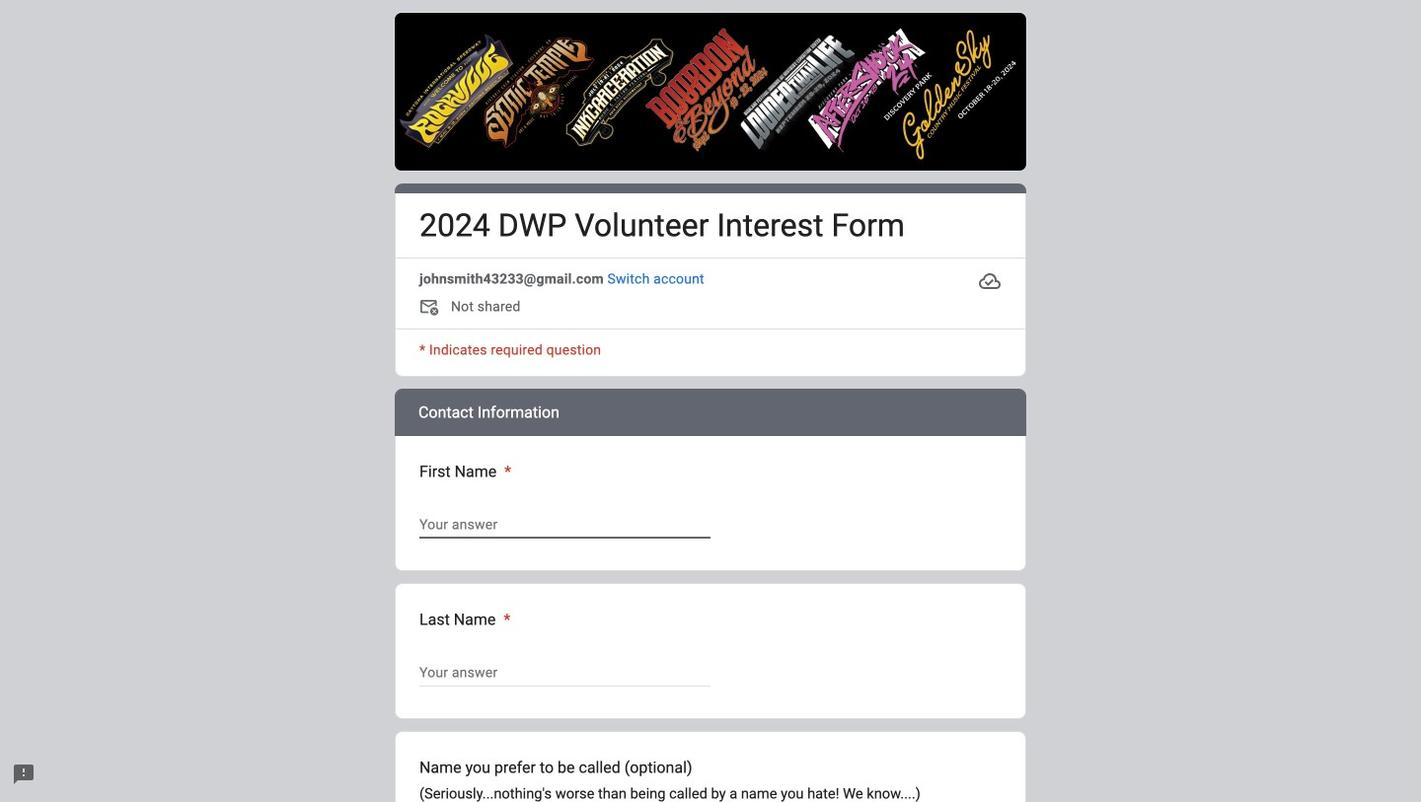 Task type: vqa. For each thing, say whether or not it's contained in the screenshot.
text box
yes



Task type: locate. For each thing, give the bounding box(es) containing it.
None text field
[[420, 514, 711, 537], [420, 662, 711, 685], [420, 514, 711, 537], [420, 662, 711, 685]]

0 vertical spatial required question element
[[501, 460, 512, 484]]

required question element
[[501, 460, 512, 484], [500, 608, 511, 632]]

report a problem to google image
[[12, 763, 36, 787]]

list
[[395, 389, 1027, 803]]

1 vertical spatial required question element
[[500, 608, 511, 632]]

your email and google account are not part of your response image
[[420, 297, 451, 321], [420, 297, 443, 321]]

heading
[[420, 206, 905, 246], [395, 389, 1027, 437], [420, 460, 512, 484], [420, 608, 511, 632]]



